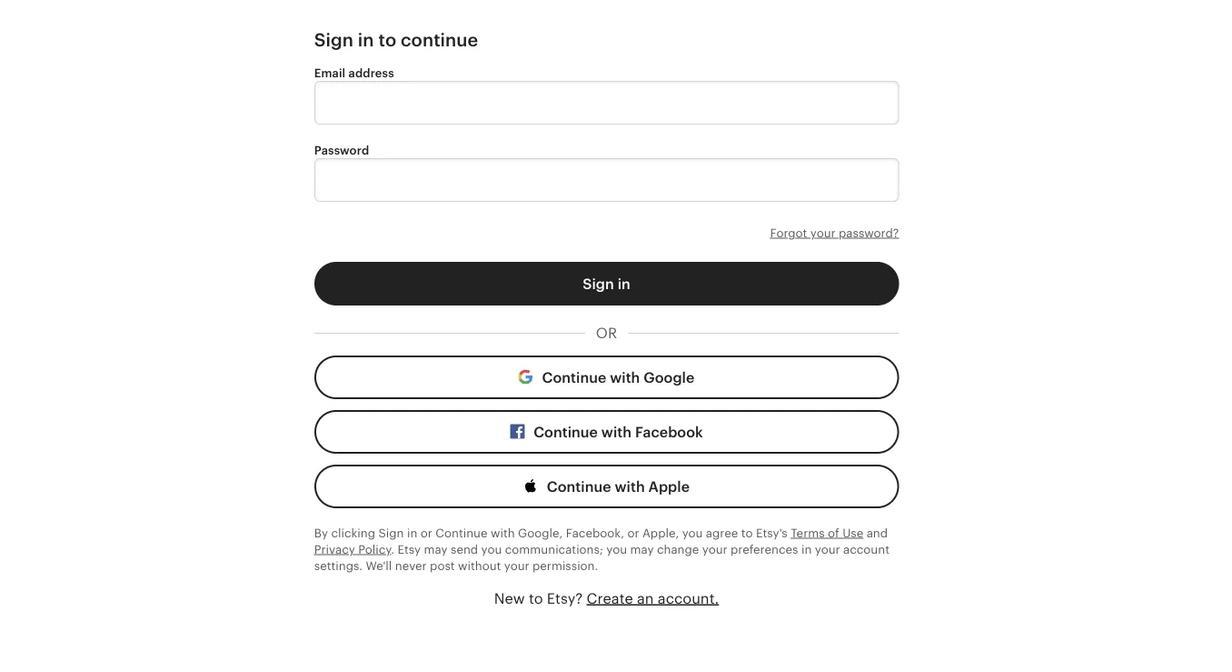 Task type: locate. For each thing, give the bounding box(es) containing it.
you up change
[[683, 526, 703, 540]]

we'll
[[366, 559, 392, 572]]

2 horizontal spatial to
[[742, 526, 753, 540]]

0 horizontal spatial or
[[421, 526, 433, 540]]

2 horizontal spatial you
[[683, 526, 703, 540]]

terms of use link
[[791, 526, 864, 540]]

may
[[424, 542, 448, 556], [631, 542, 654, 556]]

you down facebook,
[[607, 542, 628, 556]]

in
[[358, 30, 374, 50], [618, 276, 631, 292], [407, 526, 418, 540], [802, 542, 812, 556]]

create an account. link
[[587, 590, 719, 607]]

with left "google"
[[610, 369, 641, 386]]

to up preferences
[[742, 526, 753, 540]]

sign up the email
[[314, 30, 354, 50]]

settings.
[[314, 559, 363, 572]]

sign in to continue
[[314, 30, 479, 50]]

with
[[610, 369, 641, 386], [602, 424, 632, 440], [615, 478, 645, 495], [491, 526, 515, 540]]

permission.
[[533, 559, 599, 572]]

of
[[828, 526, 840, 540]]

clicking
[[331, 526, 376, 540]]

continue for continue with google
[[542, 369, 607, 386]]

to right new
[[529, 590, 543, 607]]

continue with apple
[[544, 478, 690, 495]]

may down the apple,
[[631, 542, 654, 556]]

0 vertical spatial to
[[379, 30, 397, 50]]

agree
[[706, 526, 739, 540]]

facebook
[[636, 424, 704, 440]]

continue with apple link
[[314, 465, 900, 508]]

sign inside button
[[583, 276, 615, 292]]

preferences
[[731, 542, 799, 556]]

1 horizontal spatial sign
[[379, 526, 404, 540]]

privacy policy link
[[314, 542, 391, 556]]

with left apple
[[615, 478, 645, 495]]

forgot
[[771, 226, 808, 240]]

continue
[[542, 369, 607, 386], [534, 424, 598, 440], [547, 478, 612, 495], [436, 526, 488, 540]]

sign
[[314, 30, 354, 50], [583, 276, 615, 292], [379, 526, 404, 540]]

with for google
[[610, 369, 641, 386]]

by
[[314, 526, 328, 540]]

.
[[391, 542, 395, 556]]

sign up .
[[379, 526, 404, 540]]

sign in
[[583, 276, 631, 292]]

0 horizontal spatial may
[[424, 542, 448, 556]]

google
[[644, 369, 695, 386]]

in inside . etsy may send you communications; you may change your preferences in your account settings.     we'll never post without your permission.
[[802, 542, 812, 556]]

2 may from the left
[[631, 542, 654, 556]]

in inside sign in button
[[618, 276, 631, 292]]

to up address
[[379, 30, 397, 50]]

sign for sign in to continue
[[314, 30, 354, 50]]

apple
[[649, 478, 690, 495]]

to
[[379, 30, 397, 50], [742, 526, 753, 540], [529, 590, 543, 607]]

2 vertical spatial sign
[[379, 526, 404, 540]]

continue down 'continue with google' button at the bottom of page
[[534, 424, 598, 440]]

password
[[314, 143, 369, 157]]

forgot your password? link
[[771, 226, 900, 240]]

continue for continue with facebook
[[534, 424, 598, 440]]

or left the apple,
[[628, 526, 640, 540]]

or
[[596, 325, 618, 341]]

change
[[657, 542, 700, 556]]

2 horizontal spatial sign
[[583, 276, 615, 292]]

and
[[867, 526, 889, 540]]

with left 'google,'
[[491, 526, 515, 540]]

with for apple
[[615, 478, 645, 495]]

sign inside by clicking sign in or continue with google, facebook, or apple, you agree to etsy's terms of use and privacy policy
[[379, 526, 404, 540]]

you
[[683, 526, 703, 540], [482, 542, 502, 556], [607, 542, 628, 556]]

apple,
[[643, 526, 680, 540]]

privacy
[[314, 542, 355, 556]]

Password password field
[[314, 158, 900, 202]]

1 or from the left
[[421, 526, 433, 540]]

you up without
[[482, 542, 502, 556]]

1 vertical spatial sign
[[583, 276, 615, 292]]

address
[[349, 66, 394, 80]]

0 horizontal spatial sign
[[314, 30, 354, 50]]

continue down the or
[[542, 369, 607, 386]]

continue up facebook,
[[547, 478, 612, 495]]

1 vertical spatial to
[[742, 526, 753, 540]]

0 vertical spatial sign
[[314, 30, 354, 50]]

2 vertical spatial to
[[529, 590, 543, 607]]

never
[[395, 559, 427, 572]]

1 horizontal spatial may
[[631, 542, 654, 556]]

an
[[637, 590, 654, 607]]

your
[[811, 226, 836, 240], [703, 542, 728, 556], [815, 542, 841, 556], [504, 559, 530, 572]]

. etsy may send you communications; you may change your preferences in your account settings.     we'll never post without your permission.
[[314, 542, 890, 572]]

facebook,
[[566, 526, 625, 540]]

continue for continue with apple
[[547, 478, 612, 495]]

sign up the or
[[583, 276, 615, 292]]

or
[[421, 526, 433, 540], [628, 526, 640, 540]]

0 horizontal spatial to
[[379, 30, 397, 50]]

may up post
[[424, 542, 448, 556]]

or up etsy
[[421, 526, 433, 540]]

account.
[[658, 590, 719, 607]]

continue up send
[[436, 526, 488, 540]]

1 horizontal spatial or
[[628, 526, 640, 540]]

with left facebook
[[602, 424, 632, 440]]

1 horizontal spatial you
[[607, 542, 628, 556]]



Task type: describe. For each thing, give the bounding box(es) containing it.
with for facebook
[[602, 424, 632, 440]]

etsy?
[[547, 590, 583, 607]]

sign in button
[[314, 262, 900, 306]]

continue
[[401, 30, 479, 50]]

password?
[[839, 226, 900, 240]]

2 or from the left
[[628, 526, 640, 540]]

continue with facebook button
[[314, 410, 900, 454]]

continue inside by clicking sign in or continue with google, facebook, or apple, you agree to etsy's terms of use and privacy policy
[[436, 526, 488, 540]]

your right forgot
[[811, 226, 836, 240]]

0 horizontal spatial you
[[482, 542, 502, 556]]

use
[[843, 526, 864, 540]]

terms
[[791, 526, 825, 540]]

1 may from the left
[[424, 542, 448, 556]]

continue with google button
[[314, 356, 900, 399]]

forgot your password?
[[771, 226, 900, 240]]

your down the terms of use link
[[815, 542, 841, 556]]

new to etsy? create an account.
[[494, 590, 719, 607]]

continue with google
[[539, 369, 695, 386]]

google,
[[518, 526, 563, 540]]

etsy's
[[757, 526, 788, 540]]

send
[[451, 542, 478, 556]]

account
[[844, 542, 890, 556]]

1 horizontal spatial to
[[529, 590, 543, 607]]

Email address email field
[[314, 81, 900, 125]]

new
[[494, 590, 525, 607]]

in inside by clicking sign in or continue with google, facebook, or apple, you agree to etsy's terms of use and privacy policy
[[407, 526, 418, 540]]

you inside by clicking sign in or continue with google, facebook, or apple, you agree to etsy's terms of use and privacy policy
[[683, 526, 703, 540]]

etsy
[[398, 542, 421, 556]]

to inside by clicking sign in or continue with google, facebook, or apple, you agree to etsy's terms of use and privacy policy
[[742, 526, 753, 540]]

post
[[430, 559, 455, 572]]

your down agree
[[703, 542, 728, 556]]

by clicking sign in or continue with google, facebook, or apple, you agree to etsy's terms of use and privacy policy
[[314, 526, 889, 556]]

email address
[[314, 66, 394, 80]]

email
[[314, 66, 346, 80]]

continue with facebook
[[530, 424, 704, 440]]

your up new
[[504, 559, 530, 572]]

sign for sign in
[[583, 276, 615, 292]]

policy
[[358, 542, 391, 556]]

without
[[458, 559, 501, 572]]

communications;
[[505, 542, 604, 556]]

with inside by clicking sign in or continue with google, facebook, or apple, you agree to etsy's terms of use and privacy policy
[[491, 526, 515, 540]]

create
[[587, 590, 634, 607]]



Task type: vqa. For each thing, say whether or not it's contained in the screenshot.
the right the on
no



